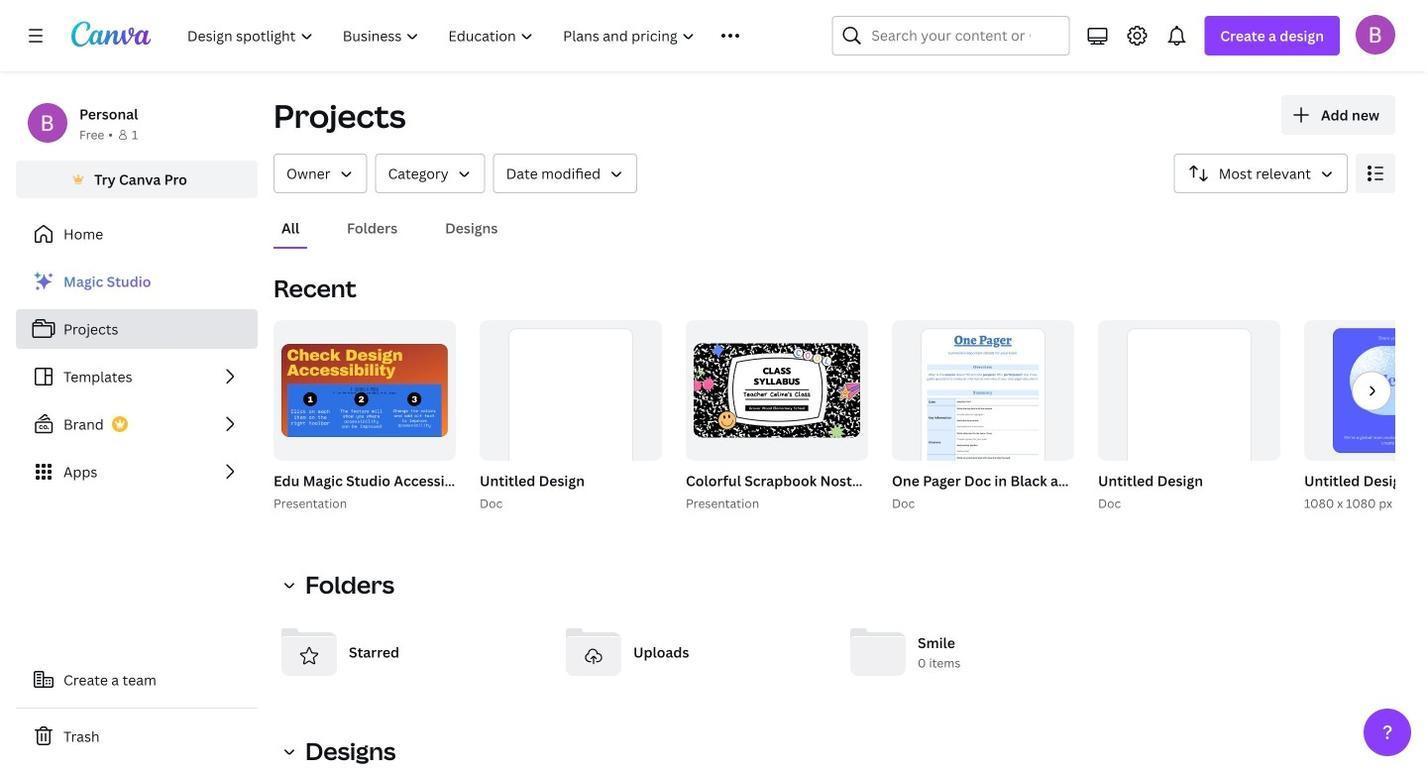 Task type: locate. For each thing, give the bounding box(es) containing it.
group
[[270, 320, 644, 513], [274, 320, 456, 461], [476, 320, 662, 513], [480, 320, 662, 505], [682, 320, 1186, 513], [686, 320, 868, 461], [888, 320, 1399, 513], [892, 320, 1074, 505], [1094, 320, 1281, 513], [1098, 320, 1281, 505], [1300, 320, 1427, 513], [1304, 320, 1427, 461]]

12 group from the left
[[1304, 320, 1427, 461]]

region
[[274, 767, 1396, 772]]

Sort by button
[[1174, 154, 1348, 193]]

1 group from the left
[[270, 320, 644, 513]]

list
[[16, 262, 258, 492]]

None search field
[[832, 16, 1070, 56]]

top level navigation element
[[174, 16, 784, 56], [174, 16, 784, 56]]

Owner button
[[274, 154, 367, 193]]

11 group from the left
[[1300, 320, 1427, 513]]

7 group from the left
[[888, 320, 1399, 513]]

3 group from the left
[[476, 320, 662, 513]]

Date modified button
[[493, 154, 638, 193]]

8 group from the left
[[892, 320, 1074, 505]]

Search search field
[[872, 17, 1030, 55]]

10 group from the left
[[1098, 320, 1281, 505]]



Task type: describe. For each thing, give the bounding box(es) containing it.
Category button
[[375, 154, 485, 193]]

4 group from the left
[[480, 320, 662, 505]]

6 group from the left
[[686, 320, 868, 461]]

2 group from the left
[[274, 320, 456, 461]]

9 group from the left
[[1094, 320, 1281, 513]]

bob builder image
[[1356, 15, 1396, 54]]

5 group from the left
[[682, 320, 1186, 513]]



Task type: vqa. For each thing, say whether or not it's contained in the screenshot.
12th group
yes



